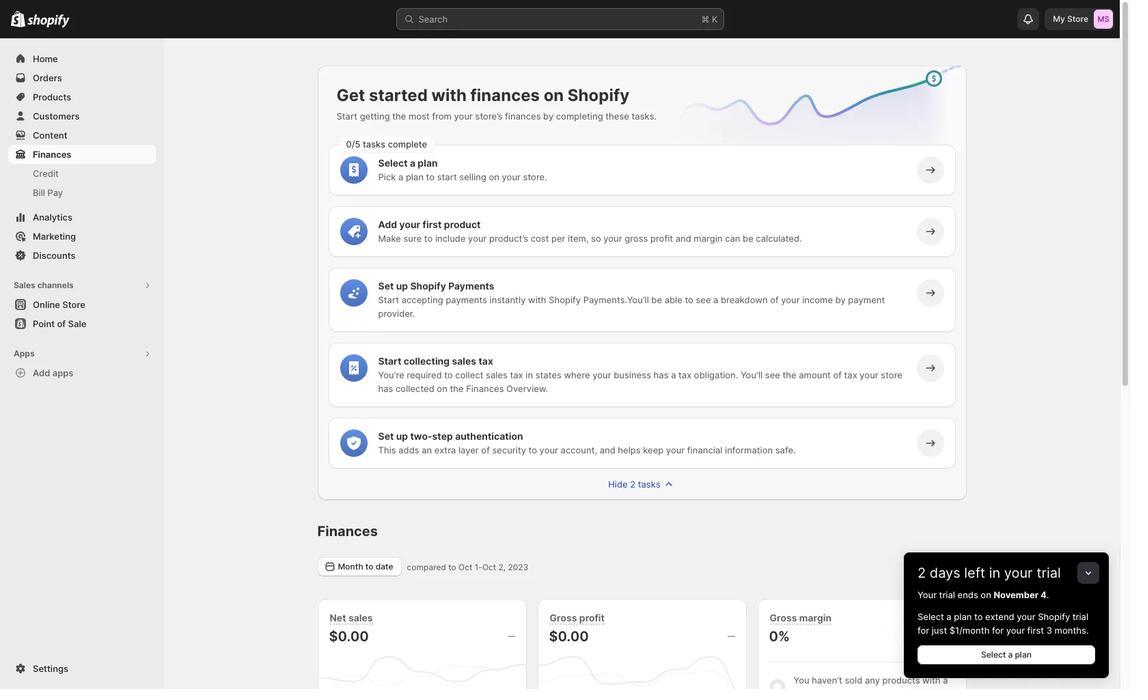 Task type: describe. For each thing, give the bounding box(es) containing it.
sales channels button
[[8, 276, 156, 295]]

tasks inside button
[[638, 479, 661, 490]]

.
[[1047, 590, 1050, 601]]

compared
[[407, 562, 446, 572]]

a down complete
[[410, 157, 416, 169]]

add for apps
[[33, 368, 50, 379]]

your trial ends on november 4 .
[[918, 590, 1050, 601]]

set for set up shopify payments
[[378, 280, 394, 292]]

$1/month
[[950, 625, 990, 636]]

start
[[437, 172, 457, 183]]

from
[[432, 111, 452, 122]]

hide
[[609, 479, 628, 490]]

business
[[614, 370, 651, 381]]

apps
[[52, 368, 73, 379]]

your inside set up shopify payments start accepting payments instantly with shopify payments.you'll be able to see a breakdown of your income by payment provider.
[[781, 295, 800, 306]]

layer
[[459, 445, 479, 456]]

gross profit
[[550, 612, 605, 624]]

so
[[591, 233, 601, 244]]

an
[[422, 445, 432, 456]]

marketing link
[[8, 227, 156, 246]]

and inside add your first product make sure to include your product's cost per item, so your gross profit and margin can be calculated.
[[676, 233, 692, 244]]

set up shopify payments image
[[347, 286, 361, 300]]

collecting
[[404, 355, 450, 367]]

item,
[[568, 233, 589, 244]]

include
[[435, 233, 466, 244]]

by inside get started with finances on shopify start getting the most from your store's finances by completing these tasks.
[[544, 111, 554, 122]]

first inside select a plan to extend your shopify trial for just $1/month for your first 3 months.
[[1028, 625, 1045, 636]]

your right so
[[604, 233, 623, 244]]

2 vertical spatial finances
[[318, 524, 378, 540]]

start inside get started with finances on shopify start getting the most from your store's finances by completing these tasks.
[[337, 111, 358, 122]]

most
[[409, 111, 430, 122]]

on inside select a plan pick a plan to start selling on your store.
[[489, 172, 500, 183]]

add your first product image
[[347, 225, 361, 239]]

of inside set up shopify payments start accepting payments instantly with shopify payments.you'll be able to see a breakdown of your income by payment provider.
[[770, 295, 779, 306]]

your inside get started with finances on shopify start getting the most from your store's finances by completing these tasks.
[[454, 111, 473, 122]]

1 vertical spatial trial
[[940, 590, 956, 601]]

select for select a plan to extend your shopify trial for just $1/month for your first 3 months.
[[918, 612, 945, 623]]

cost inside you haven't sold any products with a cost per item.
[[794, 689, 812, 690]]

can
[[725, 233, 741, 244]]

customers link
[[8, 107, 156, 126]]

no change image for net sales
[[508, 632, 515, 643]]

your inside select a plan pick a plan to start selling on your store.
[[502, 172, 521, 183]]

month to date
[[338, 562, 393, 572]]

payments.you'll
[[584, 295, 649, 306]]

1 vertical spatial has
[[378, 383, 393, 394]]

a inside you haven't sold any products with a cost per item.
[[943, 675, 948, 686]]

information
[[725, 445, 773, 456]]

your up sure
[[400, 219, 421, 230]]

extra
[[435, 445, 456, 456]]

step
[[432, 431, 453, 442]]

selling
[[460, 172, 487, 183]]

home
[[33, 53, 58, 64]]

you're
[[378, 370, 405, 381]]

instantly
[[490, 295, 526, 306]]

products
[[883, 675, 920, 686]]

month to date button
[[318, 558, 402, 577]]

net
[[330, 612, 346, 624]]

amount
[[799, 370, 831, 381]]

my store image
[[1094, 10, 1114, 29]]

profit inside add your first product make sure to include your product's cost per item, so your gross profit and margin can be calculated.
[[651, 233, 673, 244]]

required
[[407, 370, 442, 381]]

finances inside start collecting sales tax you're required to collect sales tax in states where your business has a tax obligation. you'll see the amount of tax your store has collected on the finances overview.
[[466, 383, 504, 394]]

start collecting sales tax you're required to collect sales tax in states where your business has a tax obligation. you'll see the amount of tax your store has collected on the finances overview.
[[378, 355, 903, 394]]

to right compared
[[449, 562, 457, 572]]

plan for select a plan
[[1015, 650, 1032, 660]]

the inside get started with finances on shopify start getting the most from your store's finances by completing these tasks.
[[392, 111, 406, 122]]

add your first product make sure to include your product's cost per item, so your gross profit and margin can be calculated.
[[378, 219, 802, 244]]

obligation.
[[694, 370, 739, 381]]

tax up overview.
[[510, 370, 523, 381]]

to inside add your first product make sure to include your product's cost per item, so your gross profit and margin can be calculated.
[[424, 233, 433, 244]]

extend
[[986, 612, 1015, 623]]

analytics
[[33, 212, 72, 223]]

⌘ k
[[702, 14, 718, 25]]

complete
[[388, 139, 427, 150]]

helps
[[618, 445, 641, 456]]

on inside 2 days left in your trial element
[[981, 590, 992, 601]]

plan for select a plan pick a plan to start selling on your store.
[[418, 157, 438, 169]]

compared to oct 1-oct 2, 2023
[[407, 562, 529, 572]]

on inside get started with finances on shopify start getting the most from your store's finances by completing these tasks.
[[544, 85, 564, 105]]

0/5
[[346, 139, 361, 150]]

0 vertical spatial sales
[[452, 355, 477, 367]]

shopify inside select a plan to extend your shopify trial for just $1/month for your first 3 months.
[[1038, 612, 1071, 623]]

start inside start collecting sales tax you're required to collect sales tax in states where your business has a tax obligation. you'll see the amount of tax your store has collected on the finances overview.
[[378, 355, 402, 367]]

hide 2 tasks button
[[328, 475, 956, 494]]

be inside add your first product make sure to include your product's cost per item, so your gross profit and margin can be calculated.
[[743, 233, 754, 244]]

set for set up two-step authentication
[[378, 431, 394, 442]]

my store
[[1054, 14, 1089, 24]]

gross
[[625, 233, 648, 244]]

2 days left in your trial
[[918, 565, 1061, 582]]

first inside add your first product make sure to include your product's cost per item, so your gross profit and margin can be calculated.
[[423, 219, 442, 230]]

cost inside add your first product make sure to include your product's cost per item, so your gross profit and margin can be calculated.
[[531, 233, 549, 244]]

settings link
[[8, 660, 156, 679]]

left
[[965, 565, 986, 582]]

to inside set up shopify payments start accepting payments instantly with shopify payments.you'll be able to see a breakdown of your income by payment provider.
[[685, 295, 694, 306]]

to inside start collecting sales tax you're required to collect sales tax in states where your business has a tax obligation. you'll see the amount of tax your store has collected on the finances overview.
[[445, 370, 453, 381]]

per inside you haven't sold any products with a cost per item.
[[815, 689, 829, 690]]

online
[[33, 299, 60, 310]]

2 days left in your trial button
[[904, 553, 1109, 582]]

products link
[[8, 87, 156, 107]]

add for your
[[378, 219, 397, 230]]

2 days left in your trial element
[[904, 589, 1109, 679]]

get started with finances on shopify start getting the most from your store's finances by completing these tasks.
[[337, 85, 657, 122]]

haven't
[[812, 675, 843, 686]]

up for two-
[[396, 431, 408, 442]]

start collecting sales tax image
[[347, 362, 361, 375]]

2 inside dropdown button
[[918, 565, 926, 582]]

to inside set up two-step authentication this adds an extra layer of security to your account, and helps keep your financial information safe.
[[529, 445, 537, 456]]

net sales
[[330, 612, 373, 624]]

discounts link
[[8, 246, 156, 265]]

analytics link
[[8, 208, 156, 227]]

marketing
[[33, 231, 76, 242]]

credit link
[[8, 164, 156, 183]]

to inside select a plan pick a plan to start selling on your store.
[[426, 172, 435, 183]]

shopify left payments.you'll
[[549, 295, 581, 306]]

trial inside dropdown button
[[1037, 565, 1061, 582]]

store
[[881, 370, 903, 381]]

your left account,
[[540, 445, 558, 456]]

a inside set up shopify payments start accepting payments instantly with shopify payments.you'll be able to see a breakdown of your income by payment provider.
[[714, 295, 719, 306]]

ends
[[958, 590, 979, 601]]

overview.
[[507, 383, 548, 394]]

2 horizontal spatial sales
[[486, 370, 508, 381]]

sold
[[845, 675, 863, 686]]

apps
[[14, 349, 35, 359]]

payments
[[446, 295, 487, 306]]

discounts
[[33, 250, 76, 261]]

home link
[[8, 49, 156, 68]]

you'll
[[741, 370, 763, 381]]

sales
[[14, 280, 35, 291]]

orders
[[33, 72, 62, 83]]

0 horizontal spatial shopify image
[[11, 11, 25, 27]]



Task type: vqa. For each thing, say whether or not it's contained in the screenshot.
Your
yes



Task type: locate. For each thing, give the bounding box(es) containing it.
store
[[1068, 14, 1089, 24], [62, 299, 85, 310]]

to left 'date'
[[366, 562, 374, 572]]

tasks.
[[632, 111, 657, 122]]

tax
[[479, 355, 493, 367], [510, 370, 523, 381], [679, 370, 692, 381], [845, 370, 858, 381]]

2 vertical spatial sales
[[349, 612, 373, 624]]

and
[[676, 233, 692, 244], [600, 445, 616, 456]]

to inside dropdown button
[[366, 562, 374, 572]]

add inside 'button'
[[33, 368, 50, 379]]

set up two-step authentication image
[[347, 437, 361, 450]]

a inside select a plan to extend your shopify trial for just $1/month for your first 3 months.
[[947, 612, 952, 623]]

be right the can
[[743, 233, 754, 244]]

bill pay
[[33, 187, 63, 198]]

of inside set up two-step authentication this adds an extra layer of security to your account, and helps keep your financial information safe.
[[481, 445, 490, 456]]

1 vertical spatial set
[[378, 431, 394, 442]]

2 horizontal spatial with
[[923, 675, 941, 686]]

add left apps
[[33, 368, 50, 379]]

margin
[[694, 233, 723, 244], [800, 612, 832, 624]]

2 vertical spatial select
[[982, 650, 1006, 660]]

getting
[[360, 111, 390, 122]]

set inside set up shopify payments start accepting payments instantly with shopify payments.you'll be able to see a breakdown of your income by payment provider.
[[378, 280, 394, 292]]

where
[[564, 370, 590, 381]]

gross for $0.00
[[550, 612, 577, 624]]

your right where
[[593, 370, 612, 381]]

sales up collect
[[452, 355, 477, 367]]

your up november
[[1005, 565, 1033, 582]]

income
[[803, 295, 833, 306]]

of left sale
[[57, 319, 66, 329]]

0 horizontal spatial tasks
[[363, 139, 386, 150]]

no change image
[[508, 632, 515, 643], [728, 632, 735, 643]]

in inside start collecting sales tax you're required to collect sales tax in states where your business has a tax obligation. you'll see the amount of tax your store has collected on the finances overview.
[[526, 370, 533, 381]]

cost right the product's
[[531, 233, 549, 244]]

2 vertical spatial with
[[923, 675, 941, 686]]

start down get
[[337, 111, 358, 122]]

finances link
[[8, 145, 156, 164]]

1 vertical spatial with
[[528, 295, 547, 306]]

keep
[[643, 445, 664, 456]]

with inside get started with finances on shopify start getting the most from your store's finances by completing these tasks.
[[432, 85, 467, 105]]

see inside set up shopify payments start accepting payments instantly with shopify payments.you'll be able to see a breakdown of your income by payment provider.
[[696, 295, 711, 306]]

1 horizontal spatial first
[[1028, 625, 1045, 636]]

0 vertical spatial add
[[378, 219, 397, 230]]

1 horizontal spatial add
[[378, 219, 397, 230]]

per left item, at the right of page
[[552, 233, 566, 244]]

0 vertical spatial first
[[423, 219, 442, 230]]

1 vertical spatial select
[[918, 612, 945, 623]]

set up two-step authentication this adds an extra layer of security to your account, and helps keep your financial information safe.
[[378, 431, 796, 456]]

cost
[[531, 233, 549, 244], [794, 689, 812, 690]]

1 vertical spatial finances
[[505, 111, 541, 122]]

tax up collect
[[479, 355, 493, 367]]

safe.
[[776, 445, 796, 456]]

credit
[[33, 168, 59, 179]]

1 set from the top
[[378, 280, 394, 292]]

0 vertical spatial margin
[[694, 233, 723, 244]]

1 vertical spatial margin
[[800, 612, 832, 624]]

finances down collect
[[466, 383, 504, 394]]

finances down content
[[33, 149, 71, 160]]

2 horizontal spatial select
[[982, 650, 1006, 660]]

0 vertical spatial be
[[743, 233, 754, 244]]

0 horizontal spatial with
[[432, 85, 467, 105]]

select up just
[[918, 612, 945, 623]]

see inside start collecting sales tax you're required to collect sales tax in states where your business has a tax obligation. you'll see the amount of tax your store has collected on the finances overview.
[[765, 370, 781, 381]]

0 horizontal spatial be
[[652, 295, 662, 306]]

set inside set up two-step authentication this adds an extra layer of security to your account, and helps keep your financial information safe.
[[378, 431, 394, 442]]

2 right hide
[[630, 479, 636, 490]]

1 horizontal spatial has
[[654, 370, 669, 381]]

4
[[1041, 590, 1047, 601]]

tax right amount
[[845, 370, 858, 381]]

gross profit button
[[547, 611, 608, 626]]

search
[[419, 14, 448, 25]]

$0.00
[[329, 629, 369, 645], [549, 629, 589, 645]]

sales right net in the bottom left of the page
[[349, 612, 373, 624]]

a inside start collecting sales tax you're required to collect sales tax in states where your business has a tax obligation. you'll see the amount of tax your store has collected on the finances overview.
[[671, 370, 676, 381]]

2 gross from the left
[[770, 612, 797, 624]]

1 vertical spatial the
[[783, 370, 797, 381]]

0 horizontal spatial sales
[[349, 612, 373, 624]]

0 horizontal spatial oct
[[459, 562, 473, 572]]

a left breakdown
[[714, 295, 719, 306]]

see right "you'll"
[[765, 370, 781, 381]]

add up make
[[378, 219, 397, 230]]

point of sale button
[[0, 314, 164, 334]]

0 vertical spatial up
[[396, 280, 408, 292]]

and inside set up two-step authentication this adds an extra layer of security to your account, and helps keep your financial information safe.
[[600, 445, 616, 456]]

add apps
[[33, 368, 73, 379]]

margin up haven't
[[800, 612, 832, 624]]

for left just
[[918, 625, 930, 636]]

two-
[[410, 431, 432, 442]]

be inside set up shopify payments start accepting payments instantly with shopify payments.you'll be able to see a breakdown of your income by payment provider.
[[652, 295, 662, 306]]

customers
[[33, 111, 80, 122]]

no change image
[[948, 632, 955, 643]]

1 vertical spatial finances
[[466, 383, 504, 394]]

1 horizontal spatial finances
[[318, 524, 378, 540]]

1 up from the top
[[396, 280, 408, 292]]

just
[[932, 625, 948, 636]]

sales inside dropdown button
[[349, 612, 373, 624]]

the left amount
[[783, 370, 797, 381]]

1 $0.00 from the left
[[329, 629, 369, 645]]

store for online store
[[62, 299, 85, 310]]

shopify image
[[11, 11, 25, 27], [28, 14, 70, 28]]

$0.00 down net sales dropdown button at the left bottom
[[329, 629, 369, 645]]

2 vertical spatial start
[[378, 355, 402, 367]]

2
[[630, 479, 636, 490], [918, 565, 926, 582]]

content
[[33, 130, 67, 141]]

a down select a plan to extend your shopify trial for just $1/month for your first 3 months.
[[1009, 650, 1013, 660]]

2 set from the top
[[378, 431, 394, 442]]

of down 'authentication'
[[481, 445, 490, 456]]

2,
[[499, 562, 506, 572]]

add
[[378, 219, 397, 230], [33, 368, 50, 379]]

select inside select a plan pick a plan to start selling on your store.
[[378, 157, 408, 169]]

online store button
[[0, 295, 164, 314]]

2 horizontal spatial finances
[[466, 383, 504, 394]]

0 horizontal spatial gross
[[550, 612, 577, 624]]

0 vertical spatial 2
[[630, 479, 636, 490]]

0 horizontal spatial no change image
[[508, 632, 515, 643]]

in right left
[[990, 565, 1001, 582]]

1 horizontal spatial select
[[918, 612, 945, 623]]

0 horizontal spatial 2
[[630, 479, 636, 490]]

see right the able
[[696, 295, 711, 306]]

line chart image
[[657, 63, 970, 175]]

0 vertical spatial in
[[526, 370, 533, 381]]

1 horizontal spatial and
[[676, 233, 692, 244]]

oct
[[459, 562, 473, 572], [483, 562, 496, 572]]

⌘
[[702, 14, 710, 25]]

started
[[369, 85, 428, 105]]

these
[[606, 111, 630, 122]]

finances up month
[[318, 524, 378, 540]]

of right amount
[[834, 370, 842, 381]]

k
[[712, 14, 718, 25]]

date
[[376, 562, 393, 572]]

0 horizontal spatial first
[[423, 219, 442, 230]]

content link
[[8, 126, 156, 145]]

trial right your
[[940, 590, 956, 601]]

1 vertical spatial see
[[765, 370, 781, 381]]

plan for select a plan to extend your shopify trial for just $1/month for your first 3 months.
[[954, 612, 972, 623]]

trial up months. at the right bottom of the page
[[1073, 612, 1089, 623]]

first up the include
[[423, 219, 442, 230]]

shopify inside get started with finances on shopify start getting the most from your store's finances by completing these tasks.
[[568, 85, 630, 105]]

tasks right 0/5
[[363, 139, 386, 150]]

no change image for gross profit
[[728, 632, 735, 643]]

days
[[930, 565, 961, 582]]

1 vertical spatial and
[[600, 445, 616, 456]]

start up provider.
[[378, 295, 399, 306]]

first left the 3
[[1028, 625, 1045, 636]]

any
[[865, 675, 880, 686]]

bill pay link
[[8, 183, 156, 202]]

0/5 tasks complete
[[346, 139, 427, 150]]

1 vertical spatial up
[[396, 431, 408, 442]]

1 gross from the left
[[550, 612, 577, 624]]

0 vertical spatial profit
[[651, 233, 673, 244]]

on inside start collecting sales tax you're required to collect sales tax in states where your business has a tax obligation. you'll see the amount of tax your store has collected on the finances overview.
[[437, 383, 448, 394]]

to left collect
[[445, 370, 453, 381]]

cost down you
[[794, 689, 812, 690]]

shopify up these
[[568, 85, 630, 105]]

select a plan image
[[347, 163, 361, 177]]

store.
[[523, 172, 547, 183]]

1 vertical spatial first
[[1028, 625, 1045, 636]]

your left store.
[[502, 172, 521, 183]]

start
[[337, 111, 358, 122], [378, 295, 399, 306], [378, 355, 402, 367]]

shopify up accepting
[[410, 280, 446, 292]]

tax left obligation.
[[679, 370, 692, 381]]

to
[[426, 172, 435, 183], [424, 233, 433, 244], [685, 295, 694, 306], [445, 370, 453, 381], [529, 445, 537, 456], [366, 562, 374, 572], [449, 562, 457, 572], [975, 612, 983, 623]]

on
[[544, 85, 564, 105], [489, 172, 500, 183], [437, 383, 448, 394], [981, 590, 992, 601]]

set up shopify payments start accepting payments instantly with shopify payments.you'll be able to see a breakdown of your income by payment provider.
[[378, 280, 885, 319]]

1 horizontal spatial the
[[450, 383, 464, 394]]

1 vertical spatial profit
[[580, 612, 605, 624]]

start up you're
[[378, 355, 402, 367]]

on right selling
[[489, 172, 500, 183]]

1 horizontal spatial no change image
[[728, 632, 735, 643]]

payments
[[449, 280, 495, 292]]

$0.00 for gross
[[549, 629, 589, 645]]

add apps button
[[8, 364, 156, 383]]

1 vertical spatial by
[[836, 295, 846, 306]]

in inside dropdown button
[[990, 565, 1001, 582]]

to right sure
[[424, 233, 433, 244]]

to right the security
[[529, 445, 537, 456]]

to right the able
[[685, 295, 694, 306]]

up up the adds
[[396, 431, 408, 442]]

provider.
[[378, 308, 415, 319]]

0 horizontal spatial margin
[[694, 233, 723, 244]]

1 vertical spatial add
[[33, 368, 50, 379]]

plan up $1/month
[[954, 612, 972, 623]]

store right my at the right of page
[[1068, 14, 1089, 24]]

2 horizontal spatial trial
[[1073, 612, 1089, 623]]

2 vertical spatial the
[[450, 383, 464, 394]]

with right instantly
[[528, 295, 547, 306]]

select down select a plan to extend your shopify trial for just $1/month for your first 3 months.
[[982, 650, 1006, 660]]

0 vertical spatial and
[[676, 233, 692, 244]]

$0.00 for net
[[329, 629, 369, 645]]

up inside set up two-step authentication this adds an extra layer of security to your account, and helps keep your financial information safe.
[[396, 431, 408, 442]]

a right pick
[[398, 172, 404, 183]]

plan down select a plan to extend your shopify trial for just $1/month for your first 3 months.
[[1015, 650, 1032, 660]]

with right products
[[923, 675, 941, 686]]

trial
[[1037, 565, 1061, 582], [940, 590, 956, 601], [1073, 612, 1089, 623]]

1 horizontal spatial sales
[[452, 355, 477, 367]]

finances right store's
[[505, 111, 541, 122]]

2 no change image from the left
[[728, 632, 735, 643]]

0 vertical spatial finances
[[33, 149, 71, 160]]

hide 2 tasks
[[609, 479, 661, 490]]

gross for 0%
[[770, 612, 797, 624]]

my
[[1054, 14, 1066, 24]]

1 horizontal spatial shopify image
[[28, 14, 70, 28]]

month
[[338, 562, 364, 572]]

0 horizontal spatial add
[[33, 368, 50, 379]]

oct left the 2,
[[483, 562, 496, 572]]

set up provider.
[[378, 280, 394, 292]]

your inside dropdown button
[[1005, 565, 1033, 582]]

your right the from on the left top of page
[[454, 111, 473, 122]]

1 horizontal spatial margin
[[800, 612, 832, 624]]

states
[[536, 370, 562, 381]]

in up overview.
[[526, 370, 533, 381]]

1 vertical spatial start
[[378, 295, 399, 306]]

by
[[544, 111, 554, 122], [836, 295, 846, 306]]

sales right collect
[[486, 370, 508, 381]]

0 vertical spatial set
[[378, 280, 394, 292]]

1 horizontal spatial in
[[990, 565, 1001, 582]]

completing
[[556, 111, 603, 122]]

3
[[1047, 625, 1053, 636]]

of inside start collecting sales tax you're required to collect sales tax in states where your business has a tax obligation. you'll see the amount of tax your store has collected on the finances overview.
[[834, 370, 842, 381]]

2 horizontal spatial the
[[783, 370, 797, 381]]

bill
[[33, 187, 45, 198]]

this
[[378, 445, 396, 456]]

1 for from the left
[[918, 625, 930, 636]]

tasks right hide
[[638, 479, 661, 490]]

the left most
[[392, 111, 406, 122]]

1 horizontal spatial per
[[815, 689, 829, 690]]

start inside set up shopify payments start accepting payments instantly with shopify payments.you'll be able to see a breakdown of your income by payment provider.
[[378, 295, 399, 306]]

select a plan pick a plan to start selling on your store.
[[378, 157, 547, 183]]

shopify up the 3
[[1038, 612, 1071, 623]]

0 horizontal spatial profit
[[580, 612, 605, 624]]

channels
[[37, 280, 74, 291]]

to left start
[[426, 172, 435, 183]]

up for shopify
[[396, 280, 408, 292]]

your down product
[[468, 233, 487, 244]]

per inside add your first product make sure to include your product's cost per item, so your gross profit and margin can be calculated.
[[552, 233, 566, 244]]

1 horizontal spatial gross
[[770, 612, 797, 624]]

plan inside select a plan to extend your shopify trial for just $1/month for your first 3 months.
[[954, 612, 972, 623]]

0 horizontal spatial has
[[378, 383, 393, 394]]

by inside set up shopify payments start accepting payments instantly with shopify payments.you'll be able to see a breakdown of your income by payment provider.
[[836, 295, 846, 306]]

1 no change image from the left
[[508, 632, 515, 643]]

0 horizontal spatial and
[[600, 445, 616, 456]]

your down 'extend'
[[1007, 625, 1025, 636]]

to up $1/month
[[975, 612, 983, 623]]

store for my store
[[1068, 14, 1089, 24]]

1 vertical spatial be
[[652, 295, 662, 306]]

you
[[794, 675, 810, 686]]

on up completing
[[544, 85, 564, 105]]

payment
[[849, 295, 885, 306]]

on down required at the bottom of page
[[437, 383, 448, 394]]

2 for from the left
[[993, 625, 1004, 636]]

has
[[654, 370, 669, 381], [378, 383, 393, 394]]

0 horizontal spatial trial
[[940, 590, 956, 601]]

1 horizontal spatial be
[[743, 233, 754, 244]]

and right gross
[[676, 233, 692, 244]]

0 horizontal spatial $0.00
[[329, 629, 369, 645]]

1 vertical spatial tasks
[[638, 479, 661, 490]]

able
[[665, 295, 683, 306]]

accepting
[[402, 295, 444, 306]]

up up accepting
[[396, 280, 408, 292]]

breakdown
[[721, 295, 768, 306]]

1 horizontal spatial oct
[[483, 562, 496, 572]]

0 vertical spatial see
[[696, 295, 711, 306]]

the
[[392, 111, 406, 122], [783, 370, 797, 381], [450, 383, 464, 394]]

0 vertical spatial the
[[392, 111, 406, 122]]

plan
[[418, 157, 438, 169], [406, 172, 424, 183], [954, 612, 972, 623], [1015, 650, 1032, 660]]

margin inside add your first product make sure to include your product's cost per item, so your gross profit and margin can be calculated.
[[694, 233, 723, 244]]

store inside online store "link"
[[62, 299, 85, 310]]

2 up from the top
[[396, 431, 408, 442]]

of inside button
[[57, 319, 66, 329]]

sales
[[452, 355, 477, 367], [486, 370, 508, 381], [349, 612, 373, 624]]

0 horizontal spatial finances
[[33, 149, 71, 160]]

1 vertical spatial sales
[[486, 370, 508, 381]]

oct left 1-
[[459, 562, 473, 572]]

1 horizontal spatial profit
[[651, 233, 673, 244]]

store's
[[475, 111, 503, 122]]

1 horizontal spatial trial
[[1037, 565, 1061, 582]]

1 vertical spatial in
[[990, 565, 1001, 582]]

set
[[378, 280, 394, 292], [378, 431, 394, 442]]

1 horizontal spatial $0.00
[[549, 629, 589, 645]]

your left the store
[[860, 370, 879, 381]]

first
[[423, 219, 442, 230], [1028, 625, 1045, 636]]

your right keep
[[666, 445, 685, 456]]

1 vertical spatial 2
[[918, 565, 926, 582]]

1 horizontal spatial with
[[528, 295, 547, 306]]

by left completing
[[544, 111, 554, 122]]

security
[[492, 445, 526, 456]]

select inside select a plan to extend your shopify trial for just $1/month for your first 3 months.
[[918, 612, 945, 623]]

2 inside button
[[630, 479, 636, 490]]

your down november
[[1017, 612, 1036, 623]]

per down haven't
[[815, 689, 829, 690]]

1 vertical spatial per
[[815, 689, 829, 690]]

you haven't sold any products with a cost per item.
[[794, 675, 948, 690]]

november
[[994, 590, 1039, 601]]

select for select a plan
[[982, 650, 1006, 660]]

1 horizontal spatial tasks
[[638, 479, 661, 490]]

finances up store's
[[471, 85, 540, 105]]

0 horizontal spatial see
[[696, 295, 711, 306]]

0 vertical spatial cost
[[531, 233, 549, 244]]

a right business on the bottom of page
[[671, 370, 676, 381]]

with inside set up shopify payments start accepting payments instantly with shopify payments.you'll be able to see a breakdown of your income by payment provider.
[[528, 295, 547, 306]]

0 vertical spatial tasks
[[363, 139, 386, 150]]

finances inside finances link
[[33, 149, 71, 160]]

plan right pick
[[406, 172, 424, 183]]

the down collect
[[450, 383, 464, 394]]

orders link
[[8, 68, 156, 87]]

2 oct from the left
[[483, 562, 496, 572]]

with inside you haven't sold any products with a cost per item.
[[923, 675, 941, 686]]

for down 'extend'
[[993, 625, 1004, 636]]

trial up .
[[1037, 565, 1061, 582]]

select up pick
[[378, 157, 408, 169]]

to inside select a plan to extend your shopify trial for just $1/month for your first 3 months.
[[975, 612, 983, 623]]

profit inside dropdown button
[[580, 612, 605, 624]]

up inside set up shopify payments start accepting payments instantly with shopify payments.you'll be able to see a breakdown of your income by payment provider.
[[396, 280, 408, 292]]

select for select a plan pick a plan to start selling on your store.
[[378, 157, 408, 169]]

with
[[432, 85, 467, 105], [528, 295, 547, 306], [923, 675, 941, 686]]

0 vertical spatial trial
[[1037, 565, 1061, 582]]

margin left the can
[[694, 233, 723, 244]]

0 horizontal spatial in
[[526, 370, 533, 381]]

0 vertical spatial with
[[432, 85, 467, 105]]

financial
[[688, 445, 723, 456]]

settings
[[33, 664, 68, 675]]

and left the helps
[[600, 445, 616, 456]]

margin inside dropdown button
[[800, 612, 832, 624]]

0 vertical spatial start
[[337, 111, 358, 122]]

1 horizontal spatial cost
[[794, 689, 812, 690]]

a down no change image
[[943, 675, 948, 686]]

see
[[696, 295, 711, 306], [765, 370, 781, 381]]

online store link
[[8, 295, 156, 314]]

has right business on the bottom of page
[[654, 370, 669, 381]]

0 vertical spatial store
[[1068, 14, 1089, 24]]

0 vertical spatial has
[[654, 370, 669, 381]]

gross margin
[[770, 612, 832, 624]]

product
[[444, 219, 481, 230]]

1 oct from the left
[[459, 562, 473, 572]]

1-
[[475, 562, 483, 572]]

2 $0.00 from the left
[[549, 629, 589, 645]]

be left the able
[[652, 295, 662, 306]]

set up this
[[378, 431, 394, 442]]

authentication
[[455, 431, 523, 442]]

2 up your
[[918, 565, 926, 582]]

0 vertical spatial per
[[552, 233, 566, 244]]

0 horizontal spatial the
[[392, 111, 406, 122]]

$0.00 down gross profit dropdown button
[[549, 629, 589, 645]]

add inside add your first product make sure to include your product's cost per item, so your gross profit and margin can be calculated.
[[378, 219, 397, 230]]

products
[[33, 92, 71, 103]]

item.
[[831, 689, 852, 690]]

trial inside select a plan to extend your shopify trial for just $1/month for your first 3 months.
[[1073, 612, 1089, 623]]

0 vertical spatial finances
[[471, 85, 540, 105]]



